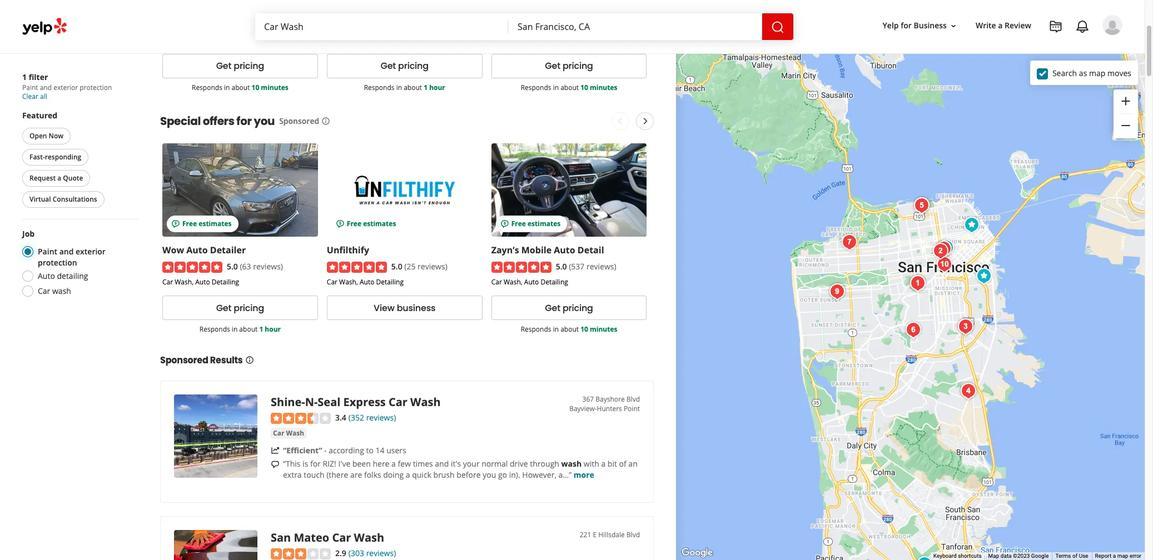 Task type: describe. For each thing, give the bounding box(es) containing it.
next image
[[639, 114, 652, 128]]

"efficient"
[[283, 445, 322, 456]]

virtual consultations button
[[22, 191, 104, 208]]

yelp
[[883, 20, 899, 31]]

more link
[[574, 470, 594, 480]]

riz!
[[323, 459, 336, 469]]

taz auto detailing image
[[935, 237, 957, 259]]

detailing
[[57, 271, 88, 281]]

5.0 for zayn's mobile auto detail
[[556, 261, 567, 272]]

detailing for unfilthify
[[376, 278, 404, 287]]

1 inside 1 filter paint and exterior protection clear all
[[22, 72, 27, 82]]

car inside button
[[273, 429, 284, 438]]

get down 5.0 (63 reviews)
[[216, 302, 231, 315]]

5.0 (25 reviews)
[[391, 261, 447, 272]]

terms of use
[[1056, 553, 1088, 559]]

search image
[[771, 20, 785, 34]]

we wash image
[[910, 194, 933, 217]]

16 free estimates v2 image for zayn's mobile auto detail
[[500, 219, 509, 228]]

1 horizontal spatial responds in about 1 hour
[[364, 83, 445, 92]]

request
[[29, 173, 56, 183]]

mobile
[[521, 244, 552, 256]]

ride on drive image
[[933, 238, 955, 260]]

Near text field
[[518, 21, 753, 33]]

5 star rating image down ride on drive
[[491, 20, 551, 31]]

quote
[[63, 173, 83, 183]]

free estimates link for unfilthify
[[327, 143, 482, 237]]

times
[[413, 459, 433, 469]]

shortcuts
[[958, 553, 982, 559]]

keyboard shortcuts button
[[933, 553, 982, 560]]

data
[[1001, 553, 1012, 559]]

221 e hillsdale blvd
[[580, 530, 640, 540]]

get pricing down (80
[[545, 60, 593, 72]]

5 star rating image for zayn's mobile auto detail
[[491, 262, 551, 273]]

view business
[[374, 302, 436, 315]]

drive
[[510, 459, 528, 469]]

mateo
[[294, 530, 329, 545]]

reviews) down detail
[[587, 261, 616, 272]]

a for write a review
[[998, 20, 1003, 31]]

write a review
[[976, 20, 1031, 31]]

free estimates for zayn's mobile auto detail
[[511, 219, 561, 228]]

according
[[329, 445, 364, 456]]

all
[[40, 92, 47, 101]]

of inside with a bit of an extra touch (there are folks doing a quick brush before you go in). however, a…"
[[619, 459, 626, 469]]

tower car wash image
[[933, 253, 955, 275]]

free estimates for unfilthify
[[347, 219, 396, 228]]

free for zayn's mobile auto detail
[[511, 219, 526, 228]]

option group containing job
[[19, 229, 138, 300]]

zoom out image
[[1119, 119, 1133, 132]]

(537
[[569, 261, 585, 272]]

get pricing button down find text field at the top left of page
[[327, 54, 482, 78]]

wow auto detailer for the top wow auto detailer link
[[327, 2, 410, 14]]

0 horizontal spatial hour
[[265, 325, 281, 334]]

san mateo car wash link
[[271, 530, 384, 545]]

yelp for business
[[883, 20, 947, 31]]

free for wow auto detailer
[[182, 219, 197, 228]]

users
[[387, 445, 406, 456]]

brush
[[433, 470, 455, 480]]

previous image
[[613, 114, 627, 128]]

keyboard shortcuts
[[933, 553, 982, 559]]

2 detailing, from the left
[[508, 35, 537, 45]]

sponsored for sponsored
[[279, 116, 319, 126]]

open
[[29, 131, 47, 141]]

2 vertical spatial and
[[435, 459, 449, 469]]

write
[[976, 20, 996, 31]]

estimates for wow auto detailer
[[199, 219, 232, 228]]

review
[[1005, 20, 1031, 31]]

terms
[[1056, 553, 1071, 559]]

5.0 left (80
[[556, 19, 567, 30]]

1 horizontal spatial wash
[[561, 459, 582, 469]]

reviews) right the (63
[[253, 261, 283, 272]]

map for moves
[[1089, 68, 1106, 78]]

user actions element
[[874, 14, 1138, 82]]

free estimates for wow auto detailer
[[182, 219, 232, 228]]

map region
[[639, 0, 1153, 560]]

wow auto detailer for the left wow auto detailer link
[[162, 244, 246, 256]]

shine-n-seal express car wash
[[271, 395, 441, 410]]

pricing down find text field at the top left of page
[[398, 60, 429, 72]]

16 info v2 image
[[321, 117, 330, 125]]

a for report a map error
[[1113, 553, 1116, 559]]

a…"
[[558, 470, 572, 480]]

auto detailing
[[38, 271, 88, 281]]

(6 reviews)
[[240, 19, 279, 30]]

sponsored for sponsored results
[[160, 354, 208, 367]]

reviews) right (80
[[582, 19, 612, 30]]

16 free estimates v2 image for wow auto detailer
[[171, 219, 180, 228]]

a for request a quote
[[57, 173, 61, 183]]

5.0 for unfilthify
[[391, 261, 402, 272]]

paint and exterior protection
[[38, 246, 106, 268]]

special offers for you
[[160, 113, 275, 129]]

featured group
[[20, 110, 138, 210]]

wash inside button
[[286, 429, 304, 438]]

before
[[457, 470, 481, 480]]

bayshore
[[596, 395, 625, 404]]

extra
[[283, 470, 302, 480]]

221
[[580, 530, 591, 540]]

with a bit of an extra touch (there are folks doing a quick brush before you go in). however, a…"
[[283, 459, 638, 480]]

(25
[[404, 261, 416, 272]]

for inside button
[[901, 20, 912, 31]]

0 horizontal spatial responds in about 1 hour
[[199, 325, 281, 334]]

car wash button
[[271, 428, 306, 439]]

virtual consultations
[[29, 195, 97, 204]]

reviews) right (25
[[418, 261, 447, 272]]

5.0 (80 reviews)
[[556, 19, 612, 30]]

zayn's mobile auto detail link
[[491, 244, 604, 256]]

shine-n-seal express car wash image
[[174, 395, 257, 478]]

2 auto detailing, car wash from the left
[[491, 35, 568, 45]]

1 detailing, from the left
[[343, 35, 372, 45]]

protection inside "paint and exterior protection"
[[38, 257, 77, 268]]

we wash image
[[910, 194, 933, 217]]

get pricing button down (80
[[491, 54, 647, 78]]

clear
[[22, 92, 38, 101]]

fast-responding button
[[22, 149, 89, 166]]

ethan's car wash & detailing image
[[838, 231, 860, 253]]

in).
[[509, 470, 520, 480]]

-
[[324, 445, 327, 456]]

0 horizontal spatial wow auto detailer link
[[162, 244, 246, 256]]

get pricing down the (63
[[216, 302, 264, 315]]

drive
[[527, 2, 550, 14]]

ride on drive image
[[933, 238, 955, 260]]

(6
[[240, 19, 247, 30]]

zayn's
[[491, 244, 519, 256]]

3.4 link
[[335, 412, 346, 424]]

367
[[582, 395, 594, 404]]

through
[[530, 459, 559, 469]]

pricing down (80
[[563, 60, 593, 72]]

now
[[49, 131, 63, 141]]

open now button
[[22, 128, 71, 145]]

san mateo car wash
[[271, 530, 384, 545]]

few
[[398, 459, 411, 469]]

write a review link
[[971, 16, 1036, 36]]

wow auto detailer image
[[973, 265, 995, 287]]

for for special offers for you
[[236, 113, 252, 129]]

pricing down the (537
[[563, 302, 593, 315]]

express
[[343, 395, 386, 410]]

ride
[[491, 2, 511, 14]]

go
[[498, 470, 507, 480]]

for for "this is for riz! i've been here a few times and it's your normal drive through wash
[[310, 459, 321, 469]]

©2023
[[1013, 553, 1030, 559]]

detailer for the top wow auto detailer link
[[375, 2, 410, 14]]

"this is for riz! i've been here a few times and it's your normal drive through wash
[[283, 459, 582, 469]]

14
[[376, 445, 385, 456]]

1 horizontal spatial of
[[1073, 553, 1078, 559]]

error
[[1130, 553, 1141, 559]]

protection inside 1 filter paint and exterior protection clear all
[[80, 83, 112, 92]]

a for with a bit of an extra touch (there are folks doing a quick brush before you go in). however, a…"
[[601, 459, 606, 469]]



Task type: locate. For each thing, give the bounding box(es) containing it.
detailer
[[375, 2, 410, 14], [210, 244, 246, 256]]

search
[[1052, 68, 1077, 78]]

0 vertical spatial exterior
[[53, 83, 78, 92]]

wash down auto detailing
[[52, 286, 71, 296]]

wash up a…"
[[561, 459, 582, 469]]

1 horizontal spatial wow auto detailer link
[[327, 2, 410, 14]]

1 none field from the left
[[264, 21, 500, 33]]

map right as on the top right of page
[[1089, 68, 1106, 78]]

3.4 star rating image
[[271, 413, 331, 424]]

sponsored results
[[160, 354, 243, 367]]

featured
[[22, 110, 57, 121]]

a right write
[[998, 20, 1003, 31]]

car wash link
[[271, 428, 306, 439]]

0 horizontal spatial for
[[236, 113, 252, 129]]

keyboard
[[933, 553, 957, 559]]

for right offers
[[236, 113, 252, 129]]

None search field
[[255, 13, 796, 40]]

2 vertical spatial for
[[310, 459, 321, 469]]

bio car care image
[[929, 240, 952, 262]]

1 blvd from the top
[[627, 395, 640, 404]]

option group
[[19, 229, 138, 300]]

sponsored left results
[[160, 354, 208, 367]]

1 free estimates from the left
[[182, 219, 232, 228]]

exterior up detailing
[[76, 246, 106, 257]]

get pricing button down the (537
[[491, 296, 647, 320]]

2 horizontal spatial wash,
[[504, 278, 522, 287]]

1
[[22, 72, 27, 82], [424, 83, 428, 92], [259, 325, 263, 334]]

1 vertical spatial wow auto detailer
[[162, 244, 246, 256]]

1 vertical spatial exterior
[[76, 246, 106, 257]]

a left few
[[391, 459, 396, 469]]

folks
[[364, 470, 381, 480]]

none field find
[[264, 21, 500, 33]]

been
[[352, 459, 371, 469]]

nolan p. image
[[1103, 15, 1123, 35]]

1 free estimates link from the left
[[162, 143, 318, 237]]

0 horizontal spatial you
[[254, 113, 275, 129]]

0 horizontal spatial 1
[[22, 72, 27, 82]]

car wash
[[38, 286, 71, 296]]

wow
[[327, 2, 349, 14], [162, 244, 184, 256]]

detailing up view
[[376, 278, 404, 287]]

3 free estimates from the left
[[511, 219, 561, 228]]

zoom in image
[[1119, 94, 1133, 108]]

detailing down 5.0 (63 reviews)
[[212, 278, 239, 287]]

10
[[252, 83, 259, 92], [581, 83, 588, 92], [581, 325, 588, 334]]

quick
[[412, 470, 431, 480]]

paint inside 1 filter paint and exterior protection clear all
[[22, 83, 38, 92]]

e
[[593, 530, 597, 540]]

blvd right hillsdale
[[627, 530, 640, 540]]

2 16 free estimates v2 image from the left
[[336, 219, 345, 228]]

car wash, auto detailing for unfilthify
[[327, 278, 404, 287]]

unfilthify image
[[826, 280, 848, 303]]

1 auto detailing, car wash from the left
[[327, 35, 404, 45]]

0 horizontal spatial free
[[182, 219, 197, 228]]

shine-n-seal express car wash link
[[271, 395, 441, 410]]

2 free estimates from the left
[[347, 219, 396, 228]]

0 horizontal spatial none field
[[264, 21, 500, 33]]

1 vertical spatial and
[[59, 246, 74, 257]]

offers
[[203, 113, 234, 129]]

1 vertical spatial wash
[[561, 459, 582, 469]]

estimates for unfilthify
[[363, 219, 396, 228]]

1 vertical spatial you
[[483, 470, 496, 480]]

wow auto detailer
[[327, 2, 410, 14], [162, 244, 246, 256]]

0 horizontal spatial detailing
[[212, 278, 239, 287]]

wash,
[[175, 278, 194, 287], [339, 278, 358, 287], [504, 278, 522, 287]]

get down 5.0 (80 reviews)
[[545, 60, 560, 72]]

5 star rating image for unfilthify
[[327, 262, 387, 273]]

1 vertical spatial responds in about 1 hour
[[199, 325, 281, 334]]

1 vertical spatial wow auto detailer link
[[162, 244, 246, 256]]

your
[[463, 459, 480, 469]]

get up offers
[[216, 60, 231, 72]]

hunters
[[597, 404, 622, 414]]

of left the use
[[1073, 553, 1078, 559]]

exterior inside "paint and exterior protection"
[[76, 246, 106, 257]]

you
[[254, 113, 275, 129], [483, 470, 496, 480]]

mmt mobile detailing image
[[913, 553, 935, 560]]

2 horizontal spatial and
[[435, 459, 449, 469]]

1 horizontal spatial wow auto detailer
[[327, 2, 410, 14]]

detailer up find text field at the top left of page
[[375, 2, 410, 14]]

0 vertical spatial of
[[619, 459, 626, 469]]

paint inside "paint and exterior protection"
[[38, 246, 57, 257]]

a down few
[[406, 470, 410, 480]]

auto detailing, car wash down find text field at the top left of page
[[327, 35, 404, 45]]

(80
[[569, 19, 580, 30]]

wash, for unfilthify
[[339, 278, 358, 287]]

1 vertical spatial of
[[1073, 553, 1078, 559]]

and up auto detailing
[[59, 246, 74, 257]]

moves
[[1108, 68, 1131, 78]]

use
[[1079, 553, 1088, 559]]

exotic shine image
[[960, 214, 983, 236]]

1 horizontal spatial sponsored
[[279, 116, 319, 126]]

wash, for zayn's mobile auto detail
[[504, 278, 522, 287]]

a inside 'link'
[[998, 20, 1003, 31]]

job
[[22, 229, 35, 239]]

for right is
[[310, 459, 321, 469]]

2 horizontal spatial estimates
[[528, 219, 561, 228]]

5 star rating image for wow auto detailer
[[162, 262, 222, 273]]

2 horizontal spatial for
[[901, 20, 912, 31]]

get down find text field at the top left of page
[[381, 60, 396, 72]]

2 estimates from the left
[[363, 219, 396, 228]]

1 free from the left
[[182, 219, 197, 228]]

wow auto detailer link up the (63
[[162, 244, 246, 256]]

search as map moves
[[1052, 68, 1131, 78]]

2 free from the left
[[347, 219, 361, 228]]

(352 reviews) link
[[349, 412, 396, 424]]

1 horizontal spatial wow
[[327, 2, 349, 14]]

responds
[[192, 83, 222, 92], [364, 83, 395, 92], [521, 83, 551, 92], [199, 325, 230, 334], [521, 325, 551, 334]]

5.0 left the (63
[[227, 261, 238, 272]]

16 chevron down v2 image
[[949, 22, 958, 30]]

0 horizontal spatial estimates
[[199, 219, 232, 228]]

0 vertical spatial detailer
[[375, 2, 410, 14]]

projects image
[[1049, 20, 1063, 33]]

with
[[584, 459, 599, 469]]

wow auto detailer up find text field at the top left of page
[[327, 2, 410, 14]]

0 vertical spatial you
[[254, 113, 275, 129]]

point
[[624, 404, 640, 414]]

0 horizontal spatial free estimates
[[182, 219, 232, 228]]

5 star rating image down mobile
[[491, 262, 551, 273]]

mr ecowash image
[[957, 380, 979, 402]]

google
[[1031, 553, 1049, 559]]

1 vertical spatial blvd
[[627, 530, 640, 540]]

free estimates link for zayn's mobile auto detail
[[491, 143, 647, 237]]

map left error
[[1117, 553, 1128, 559]]

0 horizontal spatial free estimates link
[[162, 143, 318, 237]]

(303
[[349, 548, 364, 559]]

1 vertical spatial for
[[236, 113, 252, 129]]

unfilthify
[[327, 244, 369, 256]]

detailer for the left wow auto detailer link
[[210, 244, 246, 256]]

mr ecowash image
[[957, 380, 979, 402]]

sponsored left 16 info v2 image
[[279, 116, 319, 126]]

fast-
[[29, 152, 45, 162]]

Find text field
[[264, 21, 500, 33]]

2 none field from the left
[[518, 21, 753, 33]]

(63
[[240, 261, 251, 272]]

2 horizontal spatial free estimates link
[[491, 143, 647, 237]]

blvd inside 367 bayshore blvd bayview-hunters point
[[627, 395, 640, 404]]

1 horizontal spatial 1
[[259, 325, 263, 334]]

you down normal
[[483, 470, 496, 480]]

reviews) right (6
[[249, 19, 279, 30]]

1 horizontal spatial you
[[483, 470, 496, 480]]

paint up auto detailing
[[38, 246, 57, 257]]

responding
[[45, 152, 81, 162]]

"efficient" - according to 14 users
[[283, 445, 406, 456]]

1 vertical spatial sponsored
[[160, 354, 208, 367]]

seal
[[318, 395, 340, 410]]

detailing down zayn's mobile auto detail link
[[541, 278, 568, 287]]

0 horizontal spatial of
[[619, 459, 626, 469]]

1 vertical spatial wow
[[162, 244, 184, 256]]

as
[[1079, 68, 1087, 78]]

1 horizontal spatial auto detailing, car wash
[[491, 35, 568, 45]]

367 bayshore blvd bayview-hunters point
[[569, 395, 640, 414]]

wow auto detailer up the (63
[[162, 244, 246, 256]]

0 vertical spatial sponsored
[[279, 116, 319, 126]]

consultations
[[53, 195, 97, 204]]

1 horizontal spatial free estimates link
[[327, 143, 482, 237]]

16 trending v2 image
[[271, 446, 280, 455]]

2 blvd from the top
[[627, 530, 640, 540]]

auto detailing, car wash down the drive
[[491, 35, 568, 45]]

0 horizontal spatial wow auto detailer
[[162, 244, 246, 256]]

1 horizontal spatial wash,
[[339, 278, 358, 287]]

paint
[[22, 83, 38, 92], [38, 246, 57, 257]]

request a quote button
[[22, 170, 90, 187]]

you right offers
[[254, 113, 275, 129]]

1 16 free estimates v2 image from the left
[[171, 219, 180, 228]]

bayview-
[[569, 404, 597, 414]]

reviews) right (303 on the bottom left of page
[[366, 548, 396, 559]]

1 horizontal spatial detailing,
[[508, 35, 537, 45]]

is
[[303, 459, 308, 469]]

0 horizontal spatial wash
[[52, 286, 71, 296]]

5 star rating image left the (63
[[162, 262, 222, 273]]

on
[[513, 2, 524, 14]]

virtual
[[29, 195, 51, 204]]

special
[[160, 113, 201, 129]]

car wash, auto detailing for wow auto detailer
[[162, 278, 239, 287]]

1 wash, from the left
[[175, 278, 194, 287]]

0 horizontal spatial protection
[[38, 257, 77, 268]]

"this
[[283, 459, 300, 469]]

car wash, auto detailing
[[162, 278, 239, 287], [327, 278, 404, 287], [491, 278, 568, 287]]

1 horizontal spatial for
[[310, 459, 321, 469]]

get down 5.0 (537 reviews)
[[545, 302, 560, 315]]

0 horizontal spatial 16 free estimates v2 image
[[171, 219, 180, 228]]

report a map error
[[1095, 553, 1141, 559]]

free estimates link for wow auto detailer
[[162, 143, 318, 237]]

and up brush
[[435, 459, 449, 469]]

1 vertical spatial detailer
[[210, 244, 246, 256]]

0 horizontal spatial detailing,
[[343, 35, 372, 45]]

1 horizontal spatial none field
[[518, 21, 753, 33]]

free for unfilthify
[[347, 219, 361, 228]]

2.9
[[335, 548, 346, 559]]

1 horizontal spatial car wash, auto detailing
[[327, 278, 404, 287]]

2 horizontal spatial free
[[511, 219, 526, 228]]

1 horizontal spatial free estimates
[[347, 219, 396, 228]]

here
[[373, 459, 389, 469]]

qweex: on-demand mobile car wash image
[[902, 319, 924, 341]]

2 horizontal spatial detailing
[[541, 278, 568, 287]]

a inside button
[[57, 173, 61, 183]]

unfilthify link
[[327, 244, 369, 256]]

5.0 left the (537
[[556, 261, 567, 272]]

and down filter in the top of the page
[[40, 83, 52, 92]]

0 horizontal spatial detailer
[[210, 244, 246, 256]]

open now
[[29, 131, 63, 141]]

get pricing down (6
[[216, 60, 264, 72]]

car wash, auto detailing for zayn's mobile auto detail
[[491, 278, 568, 287]]

5 star rating image
[[491, 20, 551, 31], [162, 262, 222, 273], [327, 262, 387, 273], [491, 262, 551, 273]]

1 estimates from the left
[[199, 219, 232, 228]]

1 car wash, auto detailing from the left
[[162, 278, 239, 287]]

sponsored
[[279, 116, 319, 126], [160, 354, 208, 367]]

0 vertical spatial responds in about 1 hour
[[364, 83, 445, 92]]

2 horizontal spatial 1
[[424, 83, 428, 92]]

1 detailing from the left
[[212, 278, 239, 287]]

yelp for business button
[[878, 16, 962, 36]]

0 horizontal spatial wow
[[162, 244, 184, 256]]

a left quote
[[57, 173, 61, 183]]

0 vertical spatial paint
[[22, 83, 38, 92]]

you inside with a bit of an extra touch (there are folks doing a quick brush before you go in). however, a…"
[[483, 470, 496, 480]]

1 horizontal spatial detailer
[[375, 2, 410, 14]]

filter
[[29, 72, 48, 82]]

0 vertical spatial wow auto detailer
[[327, 2, 410, 14]]

0 horizontal spatial car wash, auto detailing
[[162, 278, 239, 287]]

more
[[574, 470, 594, 480]]

1 vertical spatial paint
[[38, 246, 57, 257]]

report a map error link
[[1095, 553, 1141, 559]]

1 vertical spatial map
[[1117, 553, 1128, 559]]

2 wash, from the left
[[339, 278, 358, 287]]

16 speech v2 image
[[271, 460, 280, 469]]

0 horizontal spatial auto detailing, car wash
[[327, 35, 404, 45]]

and
[[40, 83, 52, 92], [59, 246, 74, 257], [435, 459, 449, 469]]

2 detailing from the left
[[376, 278, 404, 287]]

wash, for wow auto detailer
[[175, 278, 194, 287]]

notifications image
[[1076, 20, 1089, 33]]

pricing down the (63
[[234, 302, 264, 315]]

shine-n-seal express car wash image
[[954, 316, 977, 338], [954, 316, 977, 338]]

1 horizontal spatial protection
[[80, 83, 112, 92]]

exterior right 'all'
[[53, 83, 78, 92]]

1 horizontal spatial map
[[1117, 553, 1128, 559]]

auto
[[351, 2, 372, 14], [327, 35, 342, 45], [491, 35, 506, 45], [186, 244, 208, 256], [554, 244, 575, 256], [38, 271, 55, 281], [195, 278, 210, 287], [360, 278, 374, 287], [524, 278, 539, 287]]

pricing down (6
[[234, 60, 264, 72]]

0 vertical spatial for
[[901, 20, 912, 31]]

16 free estimates v2 image
[[171, 219, 180, 228], [336, 219, 345, 228], [500, 219, 509, 228]]

of left the "an"
[[619, 459, 626, 469]]

1 horizontal spatial 16 free estimates v2 image
[[336, 219, 345, 228]]

0 vertical spatial wow auto detailer link
[[327, 2, 410, 14]]

map
[[1089, 68, 1106, 78], [1117, 553, 1128, 559]]

0 vertical spatial wash
[[52, 286, 71, 296]]

detail
[[578, 244, 604, 256]]

detailing for wow auto detailer
[[212, 278, 239, 287]]

3 detailing from the left
[[541, 278, 568, 287]]

detailing, down find text field at the top left of page
[[343, 35, 372, 45]]

2 car wash, auto detailing from the left
[[327, 278, 404, 287]]

get pricing button down the (63
[[162, 296, 318, 320]]

3 estimates from the left
[[528, 219, 561, 228]]

results
[[210, 354, 243, 367]]

google image
[[679, 546, 716, 560]]

0 vertical spatial wow
[[327, 2, 349, 14]]

detailing,
[[343, 35, 372, 45], [508, 35, 537, 45]]

get pricing button down (6
[[162, 54, 318, 78]]

and inside "paint and exterior protection"
[[59, 246, 74, 257]]

0 horizontal spatial sponsored
[[160, 354, 208, 367]]

map for error
[[1117, 553, 1128, 559]]

castro car wash image
[[907, 272, 929, 294], [907, 272, 929, 294]]

wow for the top wow auto detailer link
[[327, 2, 349, 14]]

detailer up the (63
[[210, 244, 246, 256]]

protection right 'all'
[[80, 83, 112, 92]]

0 vertical spatial blvd
[[627, 395, 640, 404]]

car wash
[[273, 429, 304, 438]]

16 info v2 image
[[245, 356, 254, 365]]

are
[[350, 470, 362, 480]]

5.0 for wow auto detailer
[[227, 261, 238, 272]]

touch
[[304, 470, 324, 480]]

1 horizontal spatial and
[[59, 246, 74, 257]]

a left bit
[[601, 459, 606, 469]]

detailing for zayn's mobile auto detail
[[541, 278, 568, 287]]

0 vertical spatial and
[[40, 83, 52, 92]]

3 free estimates link from the left
[[491, 143, 647, 237]]

exterior inside 1 filter paint and exterior protection clear all
[[53, 83, 78, 92]]

0 vertical spatial map
[[1089, 68, 1106, 78]]

view
[[374, 302, 395, 315]]

2 horizontal spatial car wash, auto detailing
[[491, 278, 568, 287]]

1 vertical spatial hour
[[265, 325, 281, 334]]

5 star rating image down unfilthify
[[327, 262, 387, 273]]

1 vertical spatial protection
[[38, 257, 77, 268]]

a right report
[[1113, 553, 1116, 559]]

wow for the left wow auto detailer link
[[162, 244, 184, 256]]

get pricing
[[216, 60, 264, 72], [381, 60, 429, 72], [545, 60, 593, 72], [216, 302, 264, 315], [545, 302, 593, 315]]

None field
[[264, 21, 500, 33], [518, 21, 753, 33]]

paint down filter in the top of the page
[[22, 83, 38, 92]]

(303 reviews)
[[349, 548, 396, 559]]

1 horizontal spatial hour
[[429, 83, 445, 92]]

wow auto detailer link up find text field at the top left of page
[[327, 2, 410, 14]]

5.0 left (25
[[391, 261, 402, 272]]

0 horizontal spatial and
[[40, 83, 52, 92]]

doing
[[383, 470, 404, 480]]

detailing, down ride on drive
[[508, 35, 537, 45]]

blvd
[[627, 395, 640, 404], [627, 530, 640, 540]]

and inside 1 filter paint and exterior protection clear all
[[40, 83, 52, 92]]

1 horizontal spatial estimates
[[363, 219, 396, 228]]

5.0 (63 reviews)
[[227, 261, 283, 272]]

2 horizontal spatial free estimates
[[511, 219, 561, 228]]

ride on drive
[[491, 2, 550, 14]]

in
[[224, 83, 230, 92], [396, 83, 402, 92], [553, 83, 559, 92], [232, 325, 238, 334], [553, 325, 559, 334]]

0 vertical spatial protection
[[80, 83, 112, 92]]

3 wash, from the left
[[504, 278, 522, 287]]

bit
[[608, 459, 617, 469]]

estimates for zayn's mobile auto detail
[[528, 219, 561, 228]]

3 car wash, auto detailing from the left
[[491, 278, 568, 287]]

0 vertical spatial hour
[[429, 83, 445, 92]]

3 16 free estimates v2 image from the left
[[500, 219, 509, 228]]

2 horizontal spatial 16 free estimates v2 image
[[500, 219, 509, 228]]

unfilthify image
[[826, 280, 848, 303]]

request a quote
[[29, 173, 83, 183]]

blvd right 'bayshore'
[[627, 395, 640, 404]]

shine-
[[271, 395, 305, 410]]

group
[[1114, 90, 1138, 138]]

2 free estimates link from the left
[[327, 143, 482, 237]]

16 free estimates v2 image for unfilthify
[[336, 219, 345, 228]]

normal
[[482, 459, 508, 469]]

2.9 star rating image
[[271, 549, 331, 560]]

get pricing down the (537
[[545, 302, 593, 315]]

get pricing down find text field at the top left of page
[[381, 60, 429, 72]]

none field near
[[518, 21, 753, 33]]

0 horizontal spatial map
[[1089, 68, 1106, 78]]

0 horizontal spatial wash,
[[175, 278, 194, 287]]

protection up auto detailing
[[38, 257, 77, 268]]

1 horizontal spatial free
[[347, 219, 361, 228]]

for right yelp on the right top of page
[[901, 20, 912, 31]]

1 horizontal spatial detailing
[[376, 278, 404, 287]]

3 free from the left
[[511, 219, 526, 228]]

reviews) down express at left
[[366, 413, 396, 423]]



Task type: vqa. For each thing, say whether or not it's contained in the screenshot.
Just WingN's Slideshow element
no



